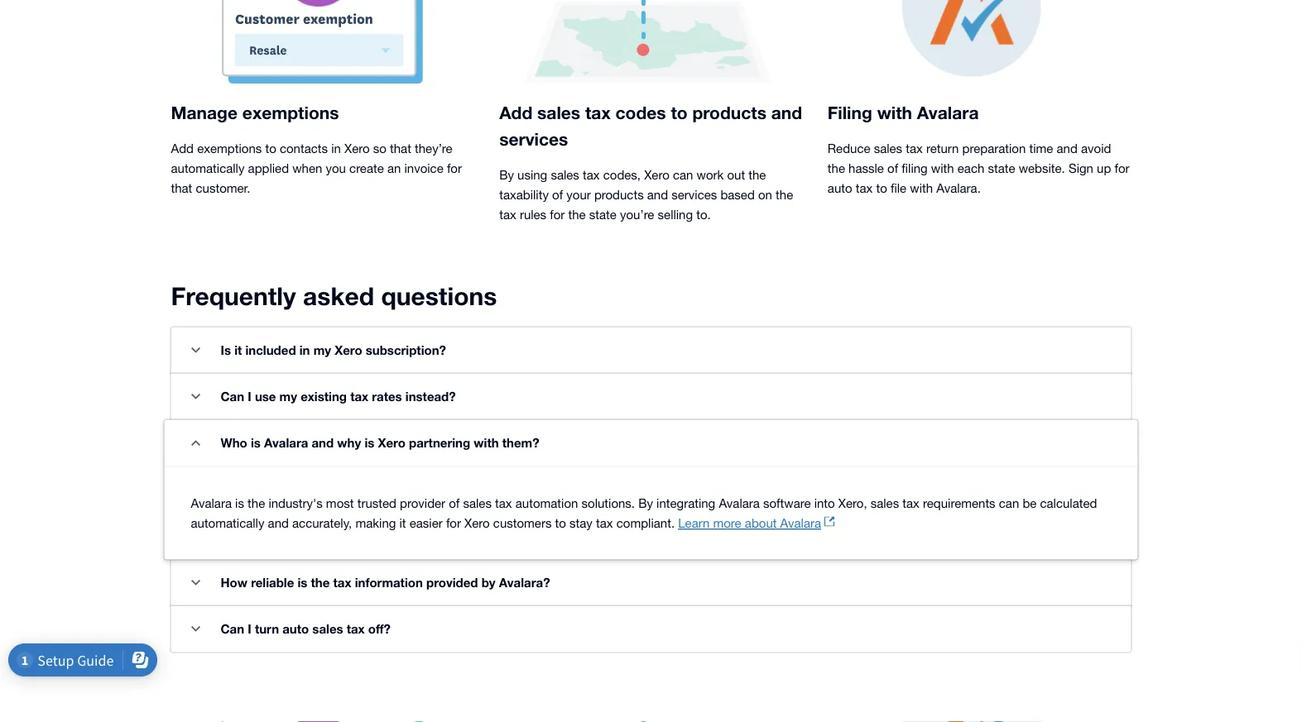 Task type: locate. For each thing, give the bounding box(es) containing it.
xero up can i use my existing tax rates instead?
[[335, 344, 362, 359]]

toggle image left is
[[191, 348, 200, 354]]

auto
[[828, 181, 853, 196], [283, 623, 309, 638]]

add for add exemptions to contacts in xero so that they're automatically applied when you create an invoice for that customer.
[[171, 142, 194, 156]]

why
[[337, 436, 361, 451]]

tax down solutions.
[[596, 517, 613, 531]]

services up using
[[499, 129, 568, 149]]

0 horizontal spatial auto
[[283, 623, 309, 638]]

toggle image left who
[[191, 441, 200, 447]]

with left the them?
[[474, 436, 499, 451]]

can left the work
[[673, 168, 693, 183]]

frequently asked questions
[[171, 282, 497, 311]]

by up compliant. at the bottom of page
[[639, 497, 653, 511]]

0 horizontal spatial state
[[589, 208, 617, 222]]

the inside avalara is the industry's most trusted provider of sales tax automation solutions. by integrating avalara software into xero, sales tax requirements can be calculated automatically and accurately, making it easier for xero customers to stay tax compliant.
[[248, 497, 265, 511]]

it right is
[[234, 344, 242, 359]]

3 toggle image from the top
[[191, 441, 200, 447]]

of left your
[[552, 188, 563, 202]]

sales left off?
[[312, 623, 343, 638]]

my up existing
[[314, 344, 331, 359]]

0 vertical spatial by
[[499, 168, 514, 183]]

you
[[326, 161, 346, 176]]

up
[[1097, 161, 1112, 176]]

exemptions inside add exemptions to contacts in xero so that they're automatically applied when you create an invoice for that customer.
[[197, 142, 262, 156]]

the down your
[[568, 208, 586, 222]]

2 i from the top
[[248, 623, 252, 638]]

products inside add sales tax codes to products and services
[[693, 102, 767, 123]]

is
[[251, 436, 261, 451], [365, 436, 375, 451], [235, 497, 244, 511], [298, 576, 308, 591]]

1 vertical spatial add
[[171, 142, 194, 156]]

0 horizontal spatial by
[[499, 168, 514, 183]]

0 vertical spatial it
[[234, 344, 242, 359]]

the left industry's on the bottom left
[[248, 497, 265, 511]]

0 vertical spatial auto
[[828, 181, 853, 196]]

xero
[[344, 142, 370, 156], [644, 168, 670, 183], [335, 344, 362, 359], [378, 436, 406, 451], [465, 517, 490, 531]]

by inside by using sales tax codes, xero can work out the taxability of your products and services based on the tax rules for the state you're selling to.
[[499, 168, 514, 183]]

1 vertical spatial that
[[171, 181, 192, 196]]

sales up hassle on the top right of page
[[874, 142, 903, 156]]

toggle button left use
[[179, 381, 212, 414]]

0 horizontal spatial my
[[280, 390, 297, 405]]

state inside reduce sales tax return preparation time and avoid the hassle of filing with each state website. sign up for auto tax to file with avalara.
[[988, 161, 1016, 176]]

sales inside by using sales tax codes, xero can work out the taxability of your products and services based on the tax rules for the state you're selling to.
[[551, 168, 580, 183]]

tax left information
[[333, 576, 352, 591]]

making
[[356, 517, 396, 531]]

1 vertical spatial by
[[639, 497, 653, 511]]

sales right xero,
[[871, 497, 899, 511]]

avalara up return
[[917, 102, 979, 123]]

of up file
[[888, 161, 899, 176]]

to inside add sales tax codes to products and services
[[671, 102, 688, 123]]

tax
[[585, 102, 611, 123], [906, 142, 923, 156], [583, 168, 600, 183], [856, 181, 873, 196], [499, 208, 516, 222], [350, 390, 369, 405], [495, 497, 512, 511], [903, 497, 920, 511], [596, 517, 613, 531], [333, 576, 352, 591], [347, 623, 365, 638]]

avalara down software in the bottom of the page
[[781, 517, 822, 531]]

is
[[221, 344, 231, 359]]

services up to.
[[672, 188, 717, 202]]

1 horizontal spatial that
[[390, 142, 411, 156]]

add down manage
[[171, 142, 194, 156]]

can left use
[[221, 390, 244, 405]]

avalara down use
[[264, 436, 308, 451]]

0 vertical spatial state
[[988, 161, 1016, 176]]

0 vertical spatial exemptions
[[242, 102, 339, 123]]

on
[[759, 188, 773, 202]]

exemptions up contacts
[[242, 102, 339, 123]]

and inside by using sales tax codes, xero can work out the taxability of your products and services based on the tax rules for the state you're selling to.
[[647, 188, 668, 202]]

tax left requirements
[[903, 497, 920, 511]]

add up using
[[499, 102, 533, 123]]

each
[[958, 161, 985, 176]]

xero inside by using sales tax codes, xero can work out the taxability of your products and services based on the tax rules for the state you're selling to.
[[644, 168, 670, 183]]

xero for my
[[335, 344, 362, 359]]

1 vertical spatial can
[[221, 623, 244, 638]]

1 vertical spatial exemptions
[[197, 142, 262, 156]]

to right codes
[[671, 102, 688, 123]]

can left turn
[[221, 623, 244, 638]]

return
[[927, 142, 959, 156]]

1 vertical spatial it
[[400, 517, 406, 531]]

1 vertical spatial services
[[672, 188, 717, 202]]

that
[[390, 142, 411, 156], [171, 181, 192, 196]]

in up you
[[331, 142, 341, 156]]

automatically inside add exemptions to contacts in xero so that they're automatically applied when you create an invoice for that customer.
[[171, 161, 245, 176]]

my
[[314, 344, 331, 359], [280, 390, 297, 405]]

avalara
[[917, 102, 979, 123], [264, 436, 308, 451], [191, 497, 232, 511], [719, 497, 760, 511], [781, 517, 822, 531]]

xero inside add exemptions to contacts in xero so that they're automatically applied when you create an invoice for that customer.
[[344, 142, 370, 156]]

compliant.
[[617, 517, 675, 531]]

0 horizontal spatial in
[[300, 344, 310, 359]]

i left use
[[248, 390, 252, 405]]

tax down hassle on the top right of page
[[856, 181, 873, 196]]

1 horizontal spatial products
[[693, 102, 767, 123]]

auto right turn
[[283, 623, 309, 638]]

my right use
[[280, 390, 297, 405]]

0 vertical spatial of
[[888, 161, 899, 176]]

0 vertical spatial products
[[693, 102, 767, 123]]

with down return
[[931, 161, 954, 176]]

toggle button left how
[[179, 567, 212, 600]]

accurately,
[[292, 517, 352, 531]]

0 vertical spatial add
[[499, 102, 533, 123]]

state
[[988, 161, 1016, 176], [589, 208, 617, 222]]

can
[[221, 390, 244, 405], [221, 623, 244, 638]]

0 horizontal spatial products
[[594, 188, 644, 202]]

for inside add exemptions to contacts in xero so that they're automatically applied when you create an invoice for that customer.
[[447, 161, 462, 176]]

can left be on the bottom right of the page
[[999, 497, 1020, 511]]

i
[[248, 390, 252, 405], [248, 623, 252, 638]]

1 horizontal spatial by
[[639, 497, 653, 511]]

toggle button left who
[[179, 427, 212, 460]]

state down preparation
[[988, 161, 1016, 176]]

0 vertical spatial i
[[248, 390, 252, 405]]

reliable
[[251, 576, 294, 591]]

2 toggle image from the top
[[191, 395, 200, 400]]

and down industry's on the bottom left
[[268, 517, 289, 531]]

1 vertical spatial state
[[589, 208, 617, 222]]

1 horizontal spatial in
[[331, 142, 341, 156]]

and
[[772, 102, 803, 123], [1057, 142, 1078, 156], [647, 188, 668, 202], [312, 436, 334, 451], [268, 517, 289, 531]]

when
[[292, 161, 322, 176]]

1 vertical spatial can
[[999, 497, 1020, 511]]

for down they're on the top of the page
[[447, 161, 462, 176]]

for
[[447, 161, 462, 176], [1115, 161, 1130, 176], [550, 208, 565, 222], [446, 517, 461, 531]]

sales up using
[[537, 102, 581, 123]]

sales
[[537, 102, 581, 123], [874, 142, 903, 156], [551, 168, 580, 183], [463, 497, 492, 511], [871, 497, 899, 511], [312, 623, 343, 638]]

1 toggle button from the top
[[179, 335, 212, 368]]

toggle button
[[179, 335, 212, 368], [179, 381, 212, 414], [179, 427, 212, 460], [179, 567, 212, 600], [179, 614, 212, 647]]

1 horizontal spatial auto
[[828, 181, 853, 196]]

and inside add sales tax codes to products and services
[[772, 102, 803, 123]]

instead?
[[406, 390, 456, 405]]

manage
[[171, 102, 238, 123]]

xero for in
[[344, 142, 370, 156]]

0 horizontal spatial that
[[171, 181, 192, 196]]

automatically
[[171, 161, 245, 176], [191, 517, 264, 531]]

that right so
[[390, 142, 411, 156]]

1 horizontal spatial can
[[999, 497, 1020, 511]]

services inside add sales tax codes to products and services
[[499, 129, 568, 149]]

1 vertical spatial of
[[552, 188, 563, 202]]

is right who
[[251, 436, 261, 451]]

toggle button down toggle icon
[[179, 614, 212, 647]]

for right easier
[[446, 517, 461, 531]]

xero right codes,
[[644, 168, 670, 183]]

1 vertical spatial automatically
[[191, 517, 264, 531]]

4 toggle image from the top
[[191, 627, 200, 633]]

products up out
[[693, 102, 767, 123]]

create
[[350, 161, 384, 176]]

2 vertical spatial of
[[449, 497, 460, 511]]

applied
[[248, 161, 289, 176]]

of right the provider
[[449, 497, 460, 511]]

add
[[499, 102, 533, 123], [171, 142, 194, 156]]

3 toggle button from the top
[[179, 427, 212, 460]]

codes
[[616, 102, 666, 123]]

it left easier
[[400, 517, 406, 531]]

to up applied
[[265, 142, 276, 156]]

0 horizontal spatial it
[[234, 344, 242, 359]]

is inside avalara is the industry's most trusted provider of sales tax automation solutions. by integrating avalara software into xero, sales tax requirements can be calculated automatically and accurately, making it easier for xero customers to stay tax compliant.
[[235, 497, 244, 511]]

1 toggle image from the top
[[191, 348, 200, 354]]

auto down hassle on the top right of page
[[828, 181, 853, 196]]

0 vertical spatial that
[[390, 142, 411, 156]]

tax up your
[[583, 168, 600, 183]]

sales inside reduce sales tax return preparation time and avoid the hassle of filing with each state website. sign up for auto tax to file with avalara.
[[874, 142, 903, 156]]

sign
[[1069, 161, 1094, 176]]

toggle image left use
[[191, 395, 200, 400]]

0 vertical spatial in
[[331, 142, 341, 156]]

products
[[693, 102, 767, 123], [594, 188, 644, 202]]

1 vertical spatial products
[[594, 188, 644, 202]]

2 horizontal spatial of
[[888, 161, 899, 176]]

0 horizontal spatial can
[[673, 168, 693, 183]]

4 toggle button from the top
[[179, 567, 212, 600]]

0 vertical spatial my
[[314, 344, 331, 359]]

1 horizontal spatial services
[[672, 188, 717, 202]]

state down your
[[589, 208, 617, 222]]

to inside avalara is the industry's most trusted provider of sales tax automation solutions. by integrating avalara software into xero, sales tax requirements can be calculated automatically and accurately, making it easier for xero customers to stay tax compliant.
[[555, 517, 566, 531]]

xero right why
[[378, 436, 406, 451]]

add inside add sales tax codes to products and services
[[499, 102, 533, 123]]

0 horizontal spatial of
[[449, 497, 460, 511]]

provided
[[426, 576, 478, 591]]

them?
[[502, 436, 539, 451]]

using
[[518, 168, 548, 183]]

sales up your
[[551, 168, 580, 183]]

and up selling
[[647, 188, 668, 202]]

learn
[[678, 517, 710, 531]]

that left customer.
[[171, 181, 192, 196]]

0 vertical spatial can
[[673, 168, 693, 183]]

for right rules
[[550, 208, 565, 222]]

2 can from the top
[[221, 623, 244, 638]]

selling
[[658, 208, 693, 222]]

1 vertical spatial i
[[248, 623, 252, 638]]

add inside add exemptions to contacts in xero so that they're automatically applied when you create an invoice for that customer.
[[171, 142, 194, 156]]

i left turn
[[248, 623, 252, 638]]

1 i from the top
[[248, 390, 252, 405]]

5 toggle button from the top
[[179, 614, 212, 647]]

can i turn auto sales tax off?
[[221, 623, 391, 638]]

to left file
[[876, 181, 888, 196]]

by
[[499, 168, 514, 183], [639, 497, 653, 511]]

learn more about avalara link
[[678, 514, 838, 534]]

1 horizontal spatial of
[[552, 188, 563, 202]]

in
[[331, 142, 341, 156], [300, 344, 310, 359]]

taxability
[[499, 188, 549, 202]]

the down reduce
[[828, 161, 845, 176]]

and left filing
[[772, 102, 803, 123]]

toggle image down toggle icon
[[191, 627, 200, 633]]

the inside reduce sales tax return preparation time and avoid the hassle of filing with each state website. sign up for auto tax to file with avalara.
[[828, 161, 845, 176]]

website.
[[1019, 161, 1066, 176]]

0 vertical spatial automatically
[[171, 161, 245, 176]]

automatically up how
[[191, 517, 264, 531]]

products down codes,
[[594, 188, 644, 202]]

for right up
[[1115, 161, 1130, 176]]

with down filing
[[910, 181, 933, 196]]

how
[[221, 576, 248, 591]]

and up sign
[[1057, 142, 1078, 156]]

can inside avalara is the industry's most trusted provider of sales tax automation solutions. by integrating avalara software into xero, sales tax requirements can be calculated automatically and accurately, making it easier for xero customers to stay tax compliant.
[[999, 497, 1020, 511]]

codes,
[[603, 168, 641, 183]]

1 horizontal spatial add
[[499, 102, 533, 123]]

automatically up customer.
[[171, 161, 245, 176]]

0 horizontal spatial add
[[171, 142, 194, 156]]

0 horizontal spatial services
[[499, 129, 568, 149]]

exemptions up customer.
[[197, 142, 262, 156]]

by left using
[[499, 168, 514, 183]]

to
[[671, 102, 688, 123], [265, 142, 276, 156], [876, 181, 888, 196], [555, 517, 566, 531]]

is left industry's on the bottom left
[[235, 497, 244, 511]]

so
[[373, 142, 387, 156]]

0 vertical spatial services
[[499, 129, 568, 149]]

to left stay
[[555, 517, 566, 531]]

0 vertical spatial can
[[221, 390, 244, 405]]

1 horizontal spatial state
[[988, 161, 1016, 176]]

in right 'included'
[[300, 344, 310, 359]]

contacts
[[280, 142, 328, 156]]

1 horizontal spatial it
[[400, 517, 406, 531]]

the right out
[[749, 168, 766, 183]]

exemptions
[[242, 102, 339, 123], [197, 142, 262, 156]]

1 can from the top
[[221, 390, 244, 405]]

toggle button for how reliable is the tax information provided by avalara?
[[179, 567, 212, 600]]

2 toggle button from the top
[[179, 381, 212, 414]]

reduce sales tax return preparation time and avoid the hassle of filing with each state website. sign up for auto tax to file with avalara.
[[828, 142, 1130, 196]]

toggle button left is
[[179, 335, 212, 368]]

toggle image for who is avalara and why is xero partnering with them?
[[191, 441, 200, 447]]

toggle image
[[191, 348, 200, 354], [191, 395, 200, 400], [191, 441, 200, 447], [191, 627, 200, 633]]

xero left the customers
[[465, 517, 490, 531]]

toggle button for can i turn auto sales tax off?
[[179, 614, 212, 647]]

tax left codes
[[585, 102, 611, 123]]

the
[[828, 161, 845, 176], [749, 168, 766, 183], [776, 188, 793, 202], [568, 208, 586, 222], [248, 497, 265, 511], [311, 576, 330, 591]]

avalara inside 'link'
[[781, 517, 822, 531]]

it inside avalara is the industry's most trusted provider of sales tax automation solutions. by integrating avalara software into xero, sales tax requirements can be calculated automatically and accurately, making it easier for xero customers to stay tax compliant.
[[400, 517, 406, 531]]

and inside avalara is the industry's most trusted provider of sales tax automation solutions. by integrating avalara software into xero, sales tax requirements can be calculated automatically and accurately, making it easier for xero customers to stay tax compliant.
[[268, 517, 289, 531]]

invoice
[[405, 161, 444, 176]]

xero up create
[[344, 142, 370, 156]]

filing
[[902, 161, 928, 176]]



Task type: vqa. For each thing, say whether or not it's contained in the screenshot.
the left products
yes



Task type: describe. For each thing, give the bounding box(es) containing it.
industry's
[[269, 497, 323, 511]]

1 vertical spatial my
[[280, 390, 297, 405]]

reduce
[[828, 142, 871, 156]]

how reliable is the tax information provided by avalara?
[[221, 576, 550, 591]]

turn
[[255, 623, 279, 638]]

by
[[482, 576, 496, 591]]

to.
[[697, 208, 711, 222]]

with right filing
[[877, 102, 913, 123]]

i for turn
[[248, 623, 252, 638]]

partnering
[[409, 436, 470, 451]]

state inside by using sales tax codes, xero can work out the taxability of your products and services based on the tax rules for the state you're selling to.
[[589, 208, 617, 222]]

who
[[221, 436, 247, 451]]

xero,
[[839, 497, 867, 511]]

and inside reduce sales tax return preparation time and avoid the hassle of filing with each state website. sign up for auto tax to file with avalara.
[[1057, 142, 1078, 156]]

most
[[326, 497, 354, 511]]

trusted
[[357, 497, 397, 511]]

filing
[[828, 102, 873, 123]]

avalara.
[[937, 181, 981, 196]]

services inside by using sales tax codes, xero can work out the taxability of your products and services based on the tax rules for the state you're selling to.
[[672, 188, 717, 202]]

asked
[[303, 282, 374, 311]]

can i use my existing tax rates instead?
[[221, 390, 456, 405]]

software
[[763, 497, 811, 511]]

toggle button for who is avalara and why is xero partnering with them?
[[179, 427, 212, 460]]

be
[[1023, 497, 1037, 511]]

toggle image for can i turn auto sales tax off?
[[191, 627, 200, 633]]

tax up the customers
[[495, 497, 512, 511]]

into
[[815, 497, 835, 511]]

of inside reduce sales tax return preparation time and avoid the hassle of filing with each state website. sign up for auto tax to file with avalara.
[[888, 161, 899, 176]]

in inside add exemptions to contacts in xero so that they're automatically applied when you create an invoice for that customer.
[[331, 142, 341, 156]]

hassle
[[849, 161, 884, 176]]

rules
[[520, 208, 547, 222]]

automation
[[516, 497, 578, 511]]

of inside avalara is the industry's most trusted provider of sales tax automation solutions. by integrating avalara software into xero, sales tax requirements can be calculated automatically and accurately, making it easier for xero customers to stay tax compliant.
[[449, 497, 460, 511]]

frequently
[[171, 282, 296, 311]]

out
[[727, 168, 745, 183]]

automatically inside avalara is the industry's most trusted provider of sales tax automation solutions. by integrating avalara software into xero, sales tax requirements can be calculated automatically and accurately, making it easier for xero customers to stay tax compliant.
[[191, 517, 264, 531]]

customers
[[493, 517, 552, 531]]

information
[[355, 576, 423, 591]]

is it included in my xero subscription?
[[221, 344, 446, 359]]

is right reliable
[[298, 576, 308, 591]]

avalara down who
[[191, 497, 232, 511]]

manage exemptions
[[171, 102, 339, 123]]

to inside reduce sales tax return preparation time and avoid the hassle of filing with each state website. sign up for auto tax to file with avalara.
[[876, 181, 888, 196]]

for inside by using sales tax codes, xero can work out the taxability of your products and services based on the tax rules for the state you're selling to.
[[550, 208, 565, 222]]

questions
[[381, 282, 497, 311]]

toggle image for is it included in my xero subscription?
[[191, 348, 200, 354]]

based
[[721, 188, 755, 202]]

by inside avalara is the industry's most trusted provider of sales tax automation solutions. by integrating avalara software into xero, sales tax requirements can be calculated automatically and accurately, making it easier for xero customers to stay tax compliant.
[[639, 497, 653, 511]]

xero for codes,
[[644, 168, 670, 183]]

solutions.
[[582, 497, 635, 511]]

1 horizontal spatial my
[[314, 344, 331, 359]]

sales inside add sales tax codes to products and services
[[537, 102, 581, 123]]

avoid
[[1081, 142, 1112, 156]]

work
[[697, 168, 724, 183]]

toggle button for is it included in my xero subscription?
[[179, 335, 212, 368]]

and left why
[[312, 436, 334, 451]]

add for add sales tax codes to products and services
[[499, 102, 533, 123]]

the right reliable
[[311, 576, 330, 591]]

tax inside add sales tax codes to products and services
[[585, 102, 611, 123]]

sales right the provider
[[463, 497, 492, 511]]

avalara is the industry's most trusted provider of sales tax automation solutions. by integrating avalara software into xero, sales tax requirements can be calculated automatically and accurately, making it easier for xero customers to stay tax compliant.
[[191, 497, 1098, 531]]

of inside by using sales tax codes, xero can work out the taxability of your products and services based on the tax rules for the state you're selling to.
[[552, 188, 563, 202]]

file
[[891, 181, 907, 196]]

add sales tax codes to products and services
[[499, 102, 803, 149]]

toggle image for can i use my existing tax rates instead?
[[191, 395, 200, 400]]

preparation
[[963, 142, 1026, 156]]

can for can i use my existing tax rates instead?
[[221, 390, 244, 405]]

an
[[387, 161, 401, 176]]

can inside by using sales tax codes, xero can work out the taxability of your products and services based on the tax rules for the state you're selling to.
[[673, 168, 693, 183]]

add exemptions to contacts in xero so that they're automatically applied when you create an invoice for that customer.
[[171, 142, 462, 196]]

they're
[[415, 142, 453, 156]]

learn more about avalara
[[678, 517, 822, 531]]

exemptions for add
[[197, 142, 262, 156]]

integrating
[[657, 497, 716, 511]]

toggle button for can i use my existing tax rates instead?
[[179, 381, 212, 414]]

for inside reduce sales tax return preparation time and avoid the hassle of filing with each state website. sign up for auto tax to file with avalara.
[[1115, 161, 1130, 176]]

tax up filing
[[906, 142, 923, 156]]

more
[[713, 517, 742, 531]]

subscription?
[[366, 344, 446, 359]]

toggle image
[[191, 581, 200, 587]]

use
[[255, 390, 276, 405]]

is right why
[[365, 436, 375, 451]]

for inside avalara is the industry's most trusted provider of sales tax automation solutions. by integrating avalara software into xero, sales tax requirements can be calculated automatically and accurately, making it easier for xero customers to stay tax compliant.
[[446, 517, 461, 531]]

stay
[[570, 517, 593, 531]]

products inside by using sales tax codes, xero can work out the taxability of your products and services based on the tax rules for the state you're selling to.
[[594, 188, 644, 202]]

included
[[245, 344, 296, 359]]

your
[[567, 188, 591, 202]]

can for can i turn auto sales tax off?
[[221, 623, 244, 638]]

customer.
[[196, 181, 250, 196]]

who is avalara and why is xero partnering with them?
[[221, 436, 539, 451]]

1 vertical spatial auto
[[283, 623, 309, 638]]

requirements
[[923, 497, 996, 511]]

existing
[[301, 390, 347, 405]]

by using sales tax codes, xero can work out the taxability of your products and services based on the tax rules for the state you're selling to.
[[499, 168, 793, 222]]

the right on
[[776, 188, 793, 202]]

tax left rates
[[350, 390, 369, 405]]

xero inside avalara is the industry's most trusted provider of sales tax automation solutions. by integrating avalara software into xero, sales tax requirements can be calculated automatically and accurately, making it easier for xero customers to stay tax compliant.
[[465, 517, 490, 531]]

you're
[[620, 208, 655, 222]]

1 vertical spatial in
[[300, 344, 310, 359]]

tax left rules
[[499, 208, 516, 222]]

easier
[[410, 517, 443, 531]]

time
[[1030, 142, 1054, 156]]

i for use
[[248, 390, 252, 405]]

auto inside reduce sales tax return preparation time and avoid the hassle of filing with each state website. sign up for auto tax to file with avalara.
[[828, 181, 853, 196]]

calculated
[[1040, 497, 1098, 511]]

avalara up learn more about avalara
[[719, 497, 760, 511]]

off?
[[368, 623, 391, 638]]

provider
[[400, 497, 446, 511]]

rates
[[372, 390, 402, 405]]

to inside add exemptions to contacts in xero so that they're automatically applied when you create an invoice for that customer.
[[265, 142, 276, 156]]

filing with avalara
[[828, 102, 979, 123]]

exemptions for manage
[[242, 102, 339, 123]]

about
[[745, 517, 777, 531]]

tax left off?
[[347, 623, 365, 638]]

avalara?
[[499, 576, 550, 591]]



